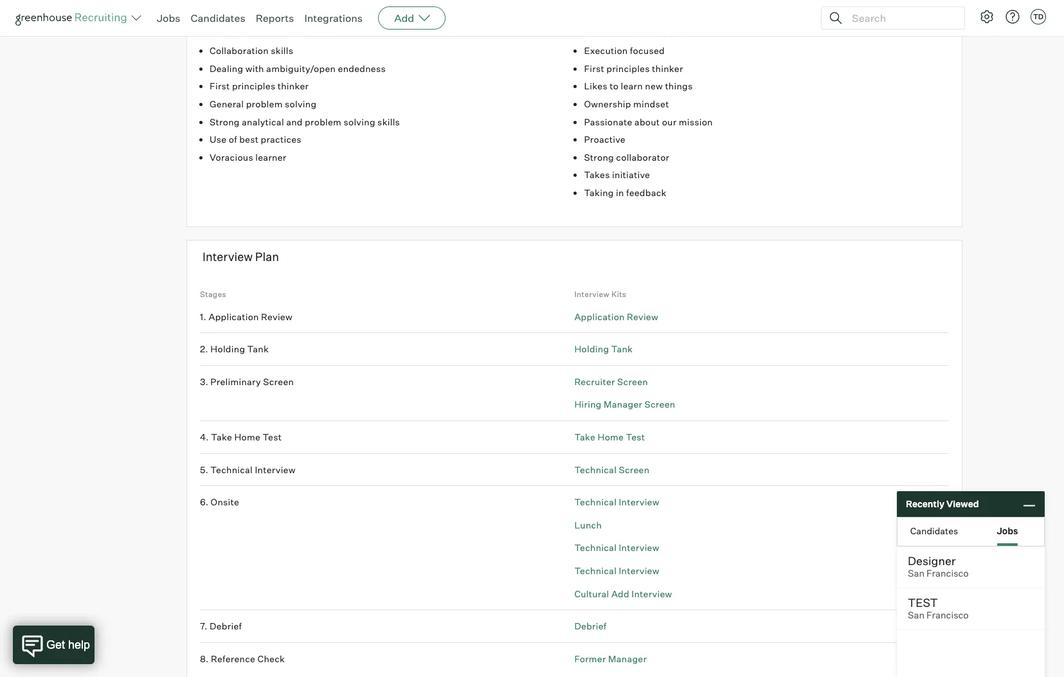Task type: locate. For each thing, give the bounding box(es) containing it.
0 vertical spatial problem
[[246, 98, 283, 109]]

interview down 'technical screen' link
[[619, 497, 660, 508]]

candidates down recently viewed
[[911, 525, 959, 536]]

recently viewed
[[906, 499, 979, 510]]

holding up recruiter
[[575, 344, 609, 355]]

technical interview link down lunch
[[575, 542, 660, 553]]

francisco up test san francisco on the right of the page
[[927, 568, 969, 580]]

1 test from the left
[[263, 432, 282, 443]]

0 vertical spatial san
[[908, 568, 925, 580]]

francisco down "designer san francisco"
[[927, 610, 969, 621]]

strong for strong collaborator
[[584, 152, 614, 163]]

recently
[[906, 499, 945, 510]]

0 vertical spatial add
[[394, 12, 414, 24]]

test san francisco
[[908, 596, 969, 621]]

1 francisco from the top
[[927, 568, 969, 580]]

2 vertical spatial technical interview link
[[575, 565, 660, 576]]

1 horizontal spatial thinker
[[652, 63, 684, 74]]

7.
[[200, 621, 208, 632]]

san down "designer san francisco"
[[908, 610, 925, 621]]

1 horizontal spatial debrief
[[575, 621, 607, 632]]

holding tank
[[575, 344, 633, 355]]

3 technical interview link from the top
[[575, 565, 660, 576]]

problem
[[246, 98, 283, 109], [305, 116, 342, 127]]

0 horizontal spatial skills
[[271, 45, 294, 56]]

0 vertical spatial francisco
[[927, 568, 969, 580]]

configure image
[[980, 9, 995, 24]]

san up test
[[908, 568, 925, 580]]

kits
[[612, 289, 627, 299]]

1 horizontal spatial strong
[[584, 152, 614, 163]]

1. application review
[[200, 311, 293, 322]]

application down stages
[[209, 311, 259, 322]]

collaboration
[[210, 45, 269, 56]]

1 horizontal spatial tank
[[612, 344, 633, 355]]

dealing with ambiguity/open endedness
[[210, 63, 386, 74]]

0 horizontal spatial principles
[[232, 81, 276, 92]]

technical screen
[[575, 464, 650, 475]]

test down hiring manager screen
[[626, 432, 645, 443]]

0 horizontal spatial tank
[[247, 344, 269, 355]]

1 vertical spatial technical interview link
[[575, 542, 660, 553]]

manager
[[604, 399, 643, 410], [608, 653, 647, 664]]

review
[[261, 311, 293, 322], [627, 311, 659, 322]]

take down hiring
[[575, 432, 596, 443]]

4.
[[200, 432, 209, 443]]

screen up hiring manager screen link
[[618, 376, 648, 387]]

plan
[[255, 250, 279, 264]]

add
[[394, 12, 414, 24], [612, 588, 630, 599]]

0 horizontal spatial review
[[261, 311, 293, 322]]

1 review from the left
[[261, 311, 293, 322]]

technical
[[211, 464, 253, 475], [575, 464, 617, 475], [575, 497, 617, 508], [575, 542, 617, 553], [575, 565, 617, 576]]

0 vertical spatial candidates
[[191, 12, 245, 24]]

tank down application review link
[[612, 344, 633, 355]]

0 horizontal spatial holding
[[211, 344, 245, 355]]

technical interview up cultural add interview link
[[575, 565, 660, 576]]

home up 5. technical interview
[[234, 432, 261, 443]]

reference
[[211, 653, 255, 664]]

tank up 3. preliminary screen at the left bottom of the page
[[247, 344, 269, 355]]

1 vertical spatial candidates
[[911, 525, 959, 536]]

manager for hiring
[[604, 399, 643, 410]]

technical interview link up cultural add interview link
[[575, 565, 660, 576]]

1 vertical spatial strong
[[584, 152, 614, 163]]

0 vertical spatial manager
[[604, 399, 643, 410]]

first principles thinker up learn
[[584, 63, 684, 74]]

cultural add interview link
[[575, 588, 673, 599]]

manager right the "former"
[[608, 653, 647, 664]]

collaboration skills
[[210, 45, 294, 56]]

review up the 2. holding tank on the bottom of the page
[[261, 311, 293, 322]]

review up holding tank link
[[627, 311, 659, 322]]

technical interview down lunch
[[575, 542, 660, 553]]

first up 'likes'
[[584, 63, 605, 74]]

verbal
[[210, 27, 238, 38]]

2 tank from the left
[[612, 344, 633, 355]]

1 horizontal spatial solving
[[344, 116, 376, 127]]

screen down take home test
[[619, 464, 650, 475]]

2. holding tank
[[200, 344, 269, 355]]

0 horizontal spatial debrief
[[210, 621, 242, 632]]

debrief right "7."
[[210, 621, 242, 632]]

strong down general
[[210, 116, 240, 127]]

problem right and
[[305, 116, 342, 127]]

principles
[[607, 63, 650, 74], [232, 81, 276, 92]]

debrief link
[[575, 621, 607, 632]]

8. reference check
[[200, 653, 285, 664]]

interview up cultural add interview
[[619, 542, 660, 553]]

first principles thinker up the general problem solving
[[210, 81, 309, 92]]

creative problem solver
[[584, 27, 690, 38]]

1 vertical spatial francisco
[[927, 610, 969, 621]]

debrief up the "former"
[[575, 621, 607, 632]]

0 horizontal spatial test
[[263, 432, 282, 443]]

1 horizontal spatial test
[[626, 432, 645, 443]]

application review
[[575, 311, 659, 322]]

principles down the with
[[232, 81, 276, 92]]

0 horizontal spatial application
[[209, 311, 259, 322]]

1 home from the left
[[234, 432, 261, 443]]

strong up the takes
[[584, 152, 614, 163]]

home up technical screen
[[598, 432, 624, 443]]

0 horizontal spatial thinker
[[278, 81, 309, 92]]

francisco inside test san francisco
[[927, 610, 969, 621]]

1 vertical spatial jobs
[[997, 525, 1019, 536]]

ownership
[[584, 98, 631, 109]]

jobs
[[157, 12, 180, 24], [997, 525, 1019, 536]]

technical up lunch
[[575, 497, 617, 508]]

1 technical interview from the top
[[575, 497, 660, 508]]

candidates
[[191, 12, 245, 24], [911, 525, 959, 536]]

check
[[258, 653, 285, 664]]

with
[[246, 63, 264, 74]]

1 horizontal spatial holding
[[575, 344, 609, 355]]

recruiter screen
[[575, 376, 648, 387]]

solving down endedness
[[344, 116, 376, 127]]

ambiguity/open
[[266, 63, 336, 74]]

first down dealing
[[210, 81, 230, 92]]

1 vertical spatial problem
[[305, 116, 342, 127]]

2 francisco from the top
[[927, 610, 969, 621]]

0 vertical spatial first
[[584, 63, 605, 74]]

skills
[[271, 45, 294, 56], [378, 116, 400, 127]]

1 holding from the left
[[211, 344, 245, 355]]

0 horizontal spatial first
[[210, 81, 230, 92]]

francisco for test
[[927, 610, 969, 621]]

td
[[1034, 12, 1044, 21]]

reports link
[[256, 12, 294, 24]]

solving
[[285, 98, 317, 109], [344, 116, 376, 127]]

technical down lunch
[[575, 542, 617, 553]]

0 horizontal spatial strong
[[210, 116, 240, 127]]

1 application from the left
[[209, 311, 259, 322]]

interview left "kits"
[[575, 289, 610, 299]]

candidates link
[[191, 12, 245, 24]]

san
[[908, 568, 925, 580], [908, 610, 925, 621]]

1 horizontal spatial jobs
[[997, 525, 1019, 536]]

2 vertical spatial technical interview
[[575, 565, 660, 576]]

5. technical interview
[[200, 464, 296, 475]]

creative
[[584, 27, 621, 38]]

tab list
[[898, 518, 1045, 546]]

1 horizontal spatial review
[[627, 311, 659, 322]]

0 horizontal spatial add
[[394, 12, 414, 24]]

francisco inside "designer san francisco"
[[927, 568, 969, 580]]

1 horizontal spatial take
[[575, 432, 596, 443]]

2 technical interview from the top
[[575, 542, 660, 553]]

problem up analytical
[[246, 98, 283, 109]]

1 san from the top
[[908, 568, 925, 580]]

technical up cultural
[[575, 565, 617, 576]]

home
[[234, 432, 261, 443], [598, 432, 624, 443]]

lunch
[[575, 520, 602, 531]]

1 vertical spatial add
[[612, 588, 630, 599]]

designer
[[908, 554, 956, 568]]

1 vertical spatial first
[[210, 81, 230, 92]]

and
[[286, 116, 303, 127]]

interview plan
[[203, 250, 279, 264]]

0 vertical spatial technical interview link
[[575, 497, 660, 508]]

1 vertical spatial manager
[[608, 653, 647, 664]]

0 horizontal spatial candidates
[[191, 12, 245, 24]]

0 vertical spatial solving
[[285, 98, 317, 109]]

add button
[[378, 6, 446, 30]]

thinker down dealing with ambiguity/open endedness on the top of page
[[278, 81, 309, 92]]

application review link
[[575, 311, 659, 322]]

test up 5. technical interview
[[263, 432, 282, 443]]

1 vertical spatial first principles thinker
[[210, 81, 309, 92]]

skills down communications
[[271, 45, 294, 56]]

2 home from the left
[[598, 432, 624, 443]]

0 vertical spatial technical interview
[[575, 497, 660, 508]]

holding right 2.
[[211, 344, 245, 355]]

screen
[[263, 376, 294, 387], [618, 376, 648, 387], [645, 399, 676, 410], [619, 464, 650, 475]]

san for designer
[[908, 568, 925, 580]]

initiative
[[612, 169, 650, 180]]

technical interview down 'technical screen' link
[[575, 497, 660, 508]]

0 horizontal spatial home
[[234, 432, 261, 443]]

1 horizontal spatial home
[[598, 432, 624, 443]]

0 horizontal spatial take
[[211, 432, 232, 443]]

take right 4.
[[211, 432, 232, 443]]

technical interview link down 'technical screen' link
[[575, 497, 660, 508]]

candidates up verbal at top
[[191, 12, 245, 24]]

tank
[[247, 344, 269, 355], [612, 344, 633, 355]]

reports
[[256, 12, 294, 24]]

jobs inside tab list
[[997, 525, 1019, 536]]

1 horizontal spatial first
[[584, 63, 605, 74]]

2 technical interview link from the top
[[575, 542, 660, 553]]

san inside test san francisco
[[908, 610, 925, 621]]

principles up learn
[[607, 63, 650, 74]]

1 horizontal spatial candidates
[[911, 525, 959, 536]]

thinker up "things"
[[652, 63, 684, 74]]

application
[[209, 311, 259, 322], [575, 311, 625, 322]]

interview down 4. take home test
[[255, 464, 296, 475]]

0 horizontal spatial problem
[[246, 98, 283, 109]]

application down 'interview kits'
[[575, 311, 625, 322]]

san inside "designer san francisco"
[[908, 568, 925, 580]]

likes to learn new things
[[584, 81, 693, 92]]

0 horizontal spatial jobs
[[157, 12, 180, 24]]

0 vertical spatial principles
[[607, 63, 650, 74]]

technical down take home test
[[575, 464, 617, 475]]

Search text field
[[849, 9, 953, 27]]

1 vertical spatial san
[[908, 610, 925, 621]]

1.
[[200, 311, 207, 322]]

take
[[211, 432, 232, 443], [575, 432, 596, 443]]

0 vertical spatial first principles thinker
[[584, 63, 684, 74]]

dealing
[[210, 63, 243, 74]]

1 vertical spatial technical interview
[[575, 542, 660, 553]]

skills down endedness
[[378, 116, 400, 127]]

skills
[[203, 3, 224, 12]]

0 vertical spatial thinker
[[652, 63, 684, 74]]

0 vertical spatial skills
[[271, 45, 294, 56]]

thinker
[[652, 63, 684, 74], [278, 81, 309, 92]]

1 horizontal spatial skills
[[378, 116, 400, 127]]

7. debrief
[[200, 621, 242, 632]]

francisco
[[927, 568, 969, 580], [927, 610, 969, 621]]

2 san from the top
[[908, 610, 925, 621]]

technical interview link
[[575, 497, 660, 508], [575, 542, 660, 553], [575, 565, 660, 576]]

first principles thinker
[[584, 63, 684, 74], [210, 81, 309, 92]]

1 horizontal spatial add
[[612, 588, 630, 599]]

solving up strong analytical and problem solving skills
[[285, 98, 317, 109]]

viewed
[[947, 499, 979, 510]]

3.
[[200, 376, 208, 387]]

manager down recruiter screen
[[604, 399, 643, 410]]

technical screen link
[[575, 464, 650, 475]]

1 vertical spatial principles
[[232, 81, 276, 92]]

0 vertical spatial strong
[[210, 116, 240, 127]]

best
[[239, 134, 259, 145]]

6.
[[200, 497, 209, 508]]

1 horizontal spatial application
[[575, 311, 625, 322]]



Task type: describe. For each thing, give the bounding box(es) containing it.
technical right 5.
[[211, 464, 253, 475]]

execution focused
[[584, 45, 665, 56]]

greenhouse recruiting image
[[15, 10, 131, 26]]

4. take home test
[[200, 432, 282, 443]]

2 debrief from the left
[[575, 621, 607, 632]]

tab list containing candidates
[[898, 518, 1045, 546]]

hiring manager screen link
[[575, 399, 676, 410]]

2 test from the left
[[626, 432, 645, 443]]

former
[[575, 653, 606, 664]]

francisco for designer
[[927, 568, 969, 580]]

strong for strong analytical and problem solving skills
[[210, 116, 240, 127]]

onsite
[[211, 497, 239, 508]]

td button
[[1031, 9, 1047, 24]]

about
[[635, 116, 660, 127]]

1 horizontal spatial first principles thinker
[[584, 63, 684, 74]]

hiring
[[575, 399, 602, 410]]

screen right preliminary in the left of the page
[[263, 376, 294, 387]]

former manager
[[575, 653, 647, 664]]

2 application from the left
[[575, 311, 625, 322]]

passionate
[[584, 116, 633, 127]]

5.
[[200, 464, 208, 475]]

new
[[645, 81, 663, 92]]

likes
[[584, 81, 608, 92]]

interview left plan
[[203, 250, 253, 264]]

2 take from the left
[[575, 432, 596, 443]]

execution
[[584, 45, 628, 56]]

general problem solving
[[210, 98, 317, 109]]

1 vertical spatial thinker
[[278, 81, 309, 92]]

taking in feedback
[[584, 187, 667, 198]]

to
[[610, 81, 619, 92]]

interview up cultural add interview link
[[619, 565, 660, 576]]

hiring manager screen
[[575, 399, 676, 410]]

6. onsite
[[200, 497, 239, 508]]

takes
[[584, 169, 610, 180]]

collaborator
[[616, 152, 670, 163]]

practices
[[261, 134, 302, 145]]

1 technical interview link from the top
[[575, 497, 660, 508]]

solver
[[662, 27, 690, 38]]

1 take from the left
[[211, 432, 232, 443]]

integrations
[[305, 12, 363, 24]]

0 vertical spatial jobs
[[157, 12, 180, 24]]

in
[[616, 187, 624, 198]]

endedness
[[338, 63, 386, 74]]

taking
[[584, 187, 614, 198]]

manager for former
[[608, 653, 647, 664]]

learner
[[256, 152, 287, 163]]

problem
[[623, 27, 660, 38]]

strong collaborator
[[584, 152, 670, 163]]

proactive
[[584, 134, 626, 145]]

1 horizontal spatial principles
[[607, 63, 650, 74]]

designer san francisco
[[908, 554, 969, 580]]

2 review from the left
[[627, 311, 659, 322]]

strong analytical and problem solving skills
[[210, 116, 400, 127]]

communications
[[240, 27, 315, 38]]

recruiter screen link
[[575, 376, 648, 387]]

1 horizontal spatial problem
[[305, 116, 342, 127]]

former manager link
[[575, 653, 647, 664]]

0 horizontal spatial first principles thinker
[[210, 81, 309, 92]]

1 debrief from the left
[[210, 621, 242, 632]]

mindset
[[634, 98, 669, 109]]

things
[[665, 81, 693, 92]]

mission
[[679, 116, 713, 127]]

1 vertical spatial skills
[[378, 116, 400, 127]]

passionate about our mission
[[584, 116, 713, 127]]

take home test link
[[575, 432, 645, 443]]

feedback
[[627, 187, 667, 198]]

1 vertical spatial solving
[[344, 116, 376, 127]]

candidates inside tab list
[[911, 525, 959, 536]]

use
[[210, 134, 227, 145]]

td button
[[1029, 6, 1049, 27]]

0 horizontal spatial solving
[[285, 98, 317, 109]]

takes initiative
[[584, 169, 650, 180]]

2 holding from the left
[[575, 344, 609, 355]]

1 tank from the left
[[247, 344, 269, 355]]

voracious learner
[[210, 152, 287, 163]]

3 technical interview from the top
[[575, 565, 660, 576]]

interview kits
[[575, 289, 627, 299]]

use of best practices
[[210, 134, 302, 145]]

learn
[[621, 81, 643, 92]]

ownership mindset
[[584, 98, 669, 109]]

test
[[908, 596, 938, 610]]

verbal communications
[[210, 27, 315, 38]]

add inside add popup button
[[394, 12, 414, 24]]

general
[[210, 98, 244, 109]]

screen down recruiter screen
[[645, 399, 676, 410]]

3. preliminary screen
[[200, 376, 294, 387]]

interview right cultural
[[632, 588, 673, 599]]

2.
[[200, 344, 208, 355]]

holding tank link
[[575, 344, 633, 355]]

voracious
[[210, 152, 253, 163]]

recruiter
[[575, 376, 615, 387]]

take home test
[[575, 432, 645, 443]]

of
[[229, 134, 237, 145]]

integrations link
[[305, 12, 363, 24]]

san for test
[[908, 610, 925, 621]]



Task type: vqa. For each thing, say whether or not it's contained in the screenshot.
Details
no



